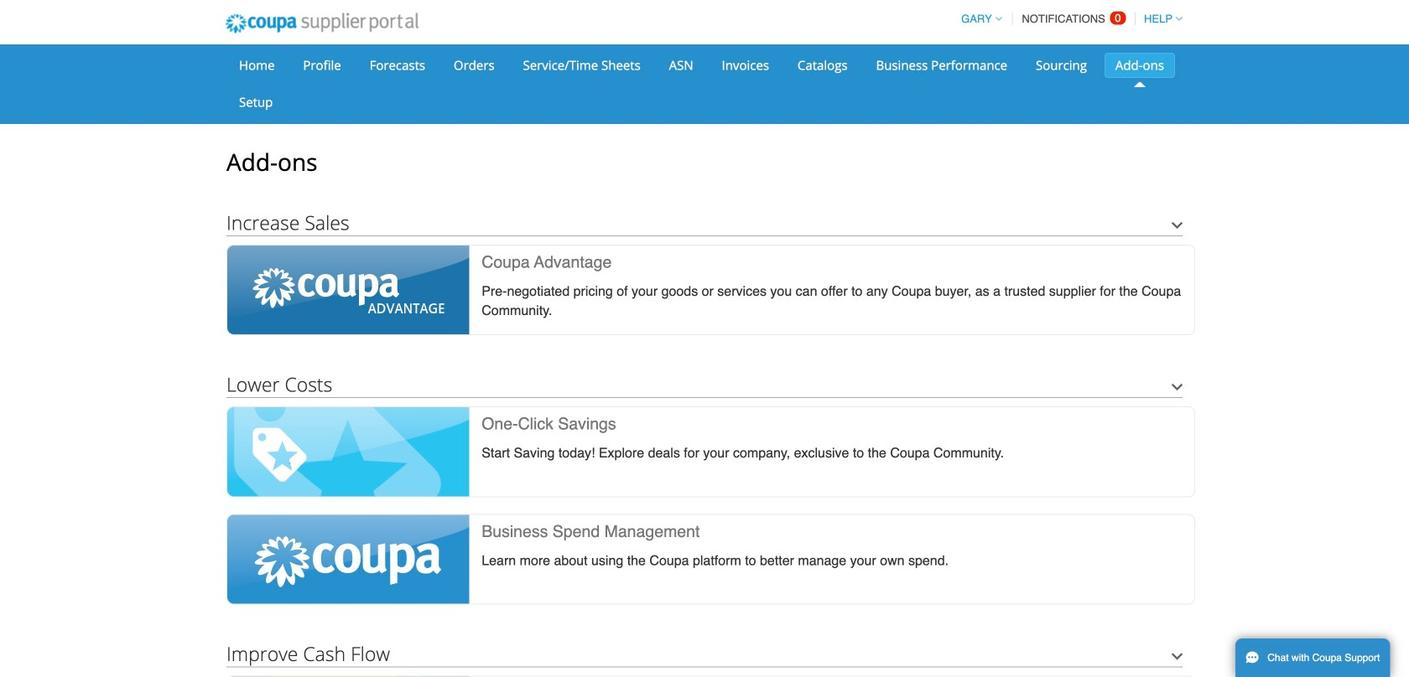 Task type: locate. For each thing, give the bounding box(es) containing it.
navigation
[[954, 3, 1183, 35]]

coupa supplier portal image
[[214, 3, 430, 44]]



Task type: vqa. For each thing, say whether or not it's contained in the screenshot.
1st Name from left
no



